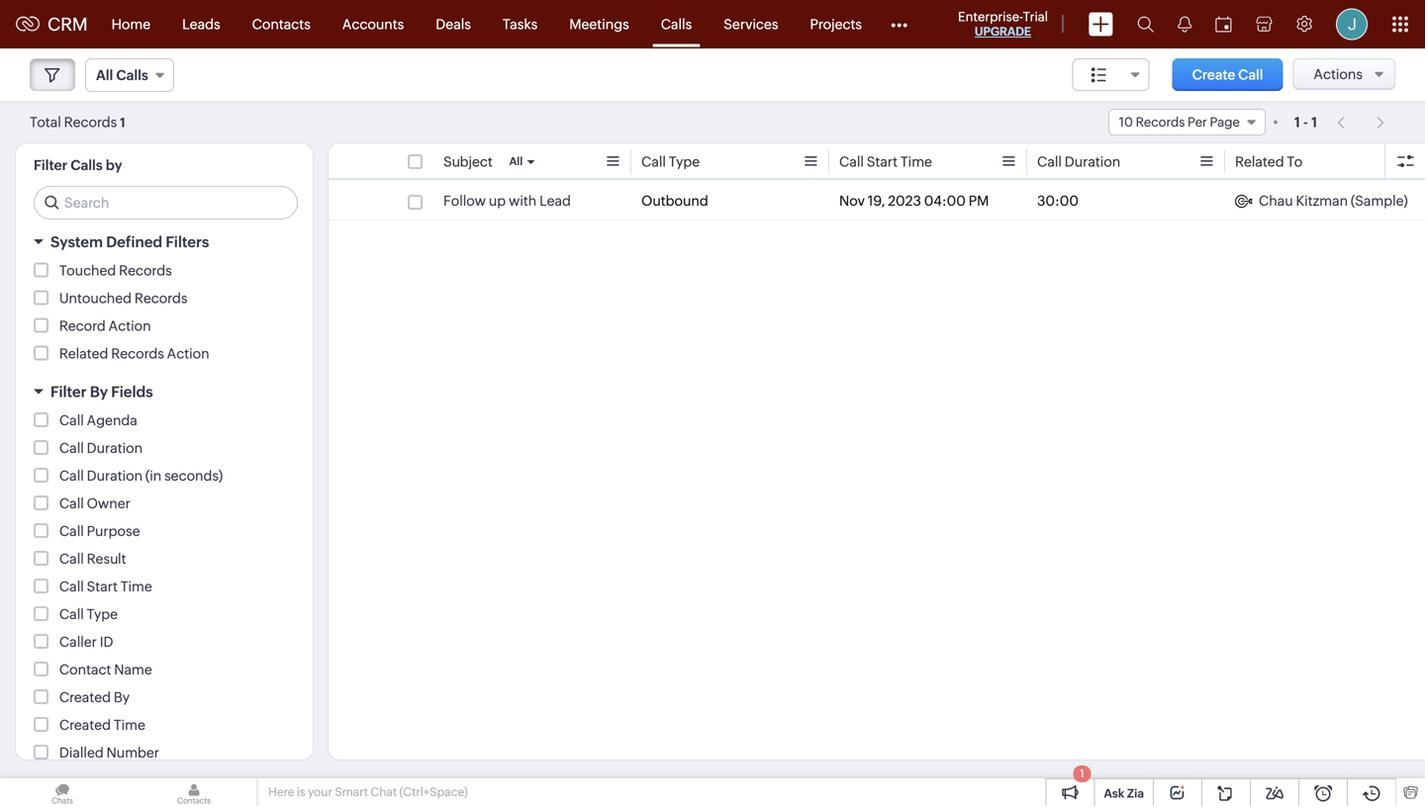 Task type: describe. For each thing, give the bounding box(es) containing it.
per
[[1188, 115, 1208, 130]]

dialled number
[[59, 745, 159, 761]]

create menu image
[[1089, 12, 1114, 36]]

caller id
[[59, 635, 113, 650]]

contact name
[[59, 662, 152, 678]]

follow up with lead
[[444, 193, 571, 209]]

call duration (in seconds)
[[59, 468, 223, 484]]

call result
[[59, 551, 126, 567]]

call agenda
[[59, 413, 137, 429]]

owner
[[87, 496, 131, 512]]

call inside create call button
[[1239, 67, 1264, 83]]

enterprise-trial upgrade
[[958, 9, 1048, 38]]

filter by fields button
[[16, 375, 313, 410]]

call up caller
[[59, 607, 84, 623]]

records for untouched
[[135, 291, 188, 306]]

created time
[[59, 718, 145, 734]]

lead
[[540, 193, 571, 209]]

name
[[114, 662, 152, 678]]

actions
[[1314, 66, 1363, 82]]

calls for filter calls by
[[71, 157, 103, 173]]

(ctrl+space)
[[400, 786, 468, 799]]

contact
[[59, 662, 111, 678]]

deals link
[[420, 0, 487, 48]]

nov
[[840, 193, 865, 209]]

contacts
[[252, 16, 311, 32]]

19,
[[868, 193, 885, 209]]

total records 1
[[30, 114, 125, 130]]

projects
[[810, 16, 862, 32]]

signals image
[[1178, 16, 1192, 33]]

number
[[106, 745, 159, 761]]

agenda
[[87, 413, 137, 429]]

call up call result
[[59, 524, 84, 540]]

contacts image
[[132, 779, 256, 807]]

chau kitzman (sample) link
[[1236, 191, 1408, 211]]

call up "call owner"
[[59, 468, 84, 484]]

1 vertical spatial time
[[121, 579, 152, 595]]

meetings
[[570, 16, 629, 32]]

size image
[[1092, 66, 1108, 84]]

30:00
[[1038, 193, 1079, 209]]

calls link
[[645, 0, 708, 48]]

touched
[[59, 263, 116, 279]]

2 vertical spatial duration
[[87, 468, 143, 484]]

1 vertical spatial duration
[[87, 441, 143, 456]]

2023
[[888, 193, 922, 209]]

(sample)
[[1351, 193, 1408, 209]]

filters
[[166, 234, 209, 251]]

0 vertical spatial duration
[[1065, 154, 1121, 170]]

call up outbound at the left
[[642, 154, 666, 170]]

create
[[1193, 67, 1236, 83]]

calls for all calls
[[116, 67, 148, 83]]

(in
[[145, 468, 162, 484]]

enterprise-
[[958, 9, 1023, 24]]

1 vertical spatial action
[[167, 346, 210, 362]]

create menu element
[[1077, 0, 1126, 48]]

chau
[[1259, 193, 1294, 209]]

accounts
[[342, 16, 404, 32]]

-
[[1304, 114, 1309, 130]]

fields
[[111, 384, 153, 401]]

system
[[50, 234, 103, 251]]

Search text field
[[35, 187, 297, 219]]

your
[[308, 786, 333, 799]]

here
[[268, 786, 295, 799]]

call left agenda
[[59, 413, 84, 429]]

related records action
[[59, 346, 210, 362]]

chats image
[[0, 779, 125, 807]]

1 vertical spatial call start time
[[59, 579, 152, 595]]

system defined filters button
[[16, 225, 313, 260]]

seconds)
[[164, 468, 223, 484]]

call owner
[[59, 496, 131, 512]]

create call button
[[1173, 58, 1284, 91]]

1 vertical spatial type
[[87, 607, 118, 623]]

call left result
[[59, 551, 84, 567]]

caller
[[59, 635, 97, 650]]

10 Records Per Page field
[[1109, 109, 1266, 136]]

call up nov
[[840, 154, 864, 170]]

smart
[[335, 786, 368, 799]]

dialled
[[59, 745, 104, 761]]

accounts link
[[327, 0, 420, 48]]

tasks
[[503, 16, 538, 32]]

call purpose
[[59, 524, 140, 540]]

created by
[[59, 690, 130, 706]]

follow up with lead link
[[444, 191, 571, 211]]

call down call result
[[59, 579, 84, 595]]

contacts link
[[236, 0, 327, 48]]

0 vertical spatial time
[[901, 154, 933, 170]]

id
[[100, 635, 113, 650]]

profile element
[[1325, 0, 1380, 48]]

04:00
[[924, 193, 966, 209]]

ask zia
[[1104, 788, 1144, 801]]

record
[[59, 318, 106, 334]]

1 vertical spatial start
[[87, 579, 118, 595]]

by for filter
[[90, 384, 108, 401]]

all for all calls
[[96, 67, 113, 83]]



Task type: vqa. For each thing, say whether or not it's contained in the screenshot.
ADDED at the bottom left of the page
no



Task type: locate. For each thing, give the bounding box(es) containing it.
0 vertical spatial action
[[109, 318, 151, 334]]

pm
[[969, 193, 989, 209]]

by down the name
[[114, 690, 130, 706]]

0 vertical spatial calls
[[661, 16, 692, 32]]

created for created time
[[59, 718, 111, 734]]

records for touched
[[119, 263, 172, 279]]

0 vertical spatial call type
[[642, 154, 700, 170]]

call type up outbound at the left
[[642, 154, 700, 170]]

untouched records
[[59, 291, 188, 306]]

0 horizontal spatial start
[[87, 579, 118, 595]]

0 horizontal spatial call type
[[59, 607, 118, 623]]

is
[[297, 786, 306, 799]]

records for total
[[64, 114, 117, 130]]

filter by fields
[[50, 384, 153, 401]]

type up id
[[87, 607, 118, 623]]

records inside field
[[1136, 115, 1185, 130]]

record action
[[59, 318, 151, 334]]

created
[[59, 690, 111, 706], [59, 718, 111, 734]]

subject
[[444, 154, 493, 170]]

call duration down 'call agenda'
[[59, 441, 143, 456]]

up
[[489, 193, 506, 209]]

call start time down result
[[59, 579, 152, 595]]

type
[[669, 154, 700, 170], [87, 607, 118, 623]]

0 vertical spatial filter
[[34, 157, 67, 173]]

related for related to
[[1236, 154, 1285, 170]]

filter calls by
[[34, 157, 122, 173]]

by up 'call agenda'
[[90, 384, 108, 401]]

calls
[[661, 16, 692, 32], [116, 67, 148, 83], [71, 157, 103, 173]]

0 vertical spatial by
[[90, 384, 108, 401]]

leads link
[[166, 0, 236, 48]]

time up number at the left
[[114, 718, 145, 734]]

created down contact
[[59, 690, 111, 706]]

0 horizontal spatial calls
[[71, 157, 103, 173]]

records for 10
[[1136, 115, 1185, 130]]

defined
[[106, 234, 162, 251]]

1 - 1
[[1295, 114, 1318, 130]]

all for all
[[510, 155, 523, 168]]

1 horizontal spatial calls
[[116, 67, 148, 83]]

touched records
[[59, 263, 172, 279]]

upgrade
[[975, 25, 1032, 38]]

start up 19,
[[867, 154, 898, 170]]

0 horizontal spatial type
[[87, 607, 118, 623]]

1 inside total records 1
[[120, 115, 125, 130]]

call start time up 19,
[[840, 154, 933, 170]]

type up outbound at the left
[[669, 154, 700, 170]]

system defined filters
[[50, 234, 209, 251]]

filter
[[34, 157, 67, 173], [50, 384, 87, 401]]

action
[[109, 318, 151, 334], [167, 346, 210, 362]]

by for created
[[114, 690, 130, 706]]

call type up caller id
[[59, 607, 118, 623]]

10
[[1120, 115, 1134, 130]]

time
[[901, 154, 933, 170], [121, 579, 152, 595], [114, 718, 145, 734]]

navigation
[[1328, 108, 1396, 137]]

chau kitzman (sample)
[[1259, 193, 1408, 209]]

2 horizontal spatial calls
[[661, 16, 692, 32]]

filter for filter by fields
[[50, 384, 87, 401]]

records up filter calls by
[[64, 114, 117, 130]]

leads
[[182, 16, 220, 32]]

outbound
[[642, 193, 709, 209]]

1 horizontal spatial by
[[114, 690, 130, 706]]

1 vertical spatial filter
[[50, 384, 87, 401]]

chat
[[371, 786, 397, 799]]

records
[[64, 114, 117, 130], [1136, 115, 1185, 130], [119, 263, 172, 279], [135, 291, 188, 306], [111, 346, 164, 362]]

0 horizontal spatial call start time
[[59, 579, 152, 595]]

home
[[111, 16, 151, 32]]

records down defined
[[119, 263, 172, 279]]

1 vertical spatial created
[[59, 718, 111, 734]]

1 horizontal spatial start
[[867, 154, 898, 170]]

all
[[96, 67, 113, 83], [510, 155, 523, 168]]

by inside filter by fields dropdown button
[[90, 384, 108, 401]]

0 horizontal spatial by
[[90, 384, 108, 401]]

related down record
[[59, 346, 108, 362]]

purpose
[[87, 524, 140, 540]]

with
[[509, 193, 537, 209]]

profile image
[[1337, 8, 1368, 40]]

call type
[[642, 154, 700, 170], [59, 607, 118, 623]]

projects link
[[794, 0, 878, 48]]

1 vertical spatial call duration
[[59, 441, 143, 456]]

related to
[[1236, 154, 1303, 170]]

crm
[[48, 14, 88, 34]]

1 vertical spatial all
[[510, 155, 523, 168]]

duration down agenda
[[87, 441, 143, 456]]

0 vertical spatial call start time
[[840, 154, 933, 170]]

filter inside dropdown button
[[50, 384, 87, 401]]

1 horizontal spatial all
[[510, 155, 523, 168]]

trial
[[1023, 9, 1048, 24]]

call duration up 30:00
[[1038, 154, 1121, 170]]

records right 10
[[1136, 115, 1185, 130]]

1 horizontal spatial related
[[1236, 154, 1285, 170]]

all inside field
[[96, 67, 113, 83]]

related left to
[[1236, 154, 1285, 170]]

0 horizontal spatial call duration
[[59, 441, 143, 456]]

Other Modules field
[[878, 8, 921, 40]]

0 vertical spatial call duration
[[1038, 154, 1121, 170]]

kitzman
[[1296, 193, 1349, 209]]

0 vertical spatial type
[[669, 154, 700, 170]]

follow
[[444, 193, 486, 209]]

records for related
[[111, 346, 164, 362]]

1 horizontal spatial call start time
[[840, 154, 933, 170]]

call left the owner
[[59, 496, 84, 512]]

None field
[[1073, 58, 1150, 91]]

2 vertical spatial calls
[[71, 157, 103, 173]]

1 vertical spatial calls
[[116, 67, 148, 83]]

1 horizontal spatial call type
[[642, 154, 700, 170]]

call
[[1239, 67, 1264, 83], [642, 154, 666, 170], [840, 154, 864, 170], [1038, 154, 1062, 170], [59, 413, 84, 429], [59, 441, 84, 456], [59, 468, 84, 484], [59, 496, 84, 512], [59, 524, 84, 540], [59, 551, 84, 567], [59, 579, 84, 595], [59, 607, 84, 623]]

untouched
[[59, 291, 132, 306]]

0 vertical spatial start
[[867, 154, 898, 170]]

calls left services
[[661, 16, 692, 32]]

start down result
[[87, 579, 118, 595]]

nov 19, 2023 04:00 pm
[[840, 193, 989, 209]]

signals element
[[1166, 0, 1204, 49]]

2 created from the top
[[59, 718, 111, 734]]

action up filter by fields dropdown button
[[167, 346, 210, 362]]

0 vertical spatial created
[[59, 690, 111, 706]]

0 horizontal spatial action
[[109, 318, 151, 334]]

time down result
[[121, 579, 152, 595]]

deals
[[436, 16, 471, 32]]

search image
[[1138, 16, 1154, 33]]

duration
[[1065, 154, 1121, 170], [87, 441, 143, 456], [87, 468, 143, 484]]

duration up the owner
[[87, 468, 143, 484]]

2 vertical spatial time
[[114, 718, 145, 734]]

1 created from the top
[[59, 690, 111, 706]]

by
[[106, 157, 122, 173]]

calls inside field
[[116, 67, 148, 83]]

records down touched records
[[135, 291, 188, 306]]

0 vertical spatial related
[[1236, 154, 1285, 170]]

1 vertical spatial by
[[114, 690, 130, 706]]

filter down total
[[34, 157, 67, 173]]

all up total records 1
[[96, 67, 113, 83]]

1 horizontal spatial action
[[167, 346, 210, 362]]

calls down home
[[116, 67, 148, 83]]

related for related records action
[[59, 346, 108, 362]]

0 vertical spatial all
[[96, 67, 113, 83]]

call up 30:00
[[1038, 154, 1062, 170]]

filter for filter calls by
[[34, 157, 67, 173]]

services link
[[708, 0, 794, 48]]

related
[[1236, 154, 1285, 170], [59, 346, 108, 362]]

calendar image
[[1216, 16, 1233, 32]]

0 horizontal spatial all
[[96, 67, 113, 83]]

zia
[[1128, 788, 1144, 801]]

result
[[87, 551, 126, 567]]

create call
[[1193, 67, 1264, 83]]

duration down 10
[[1065, 154, 1121, 170]]

home link
[[96, 0, 166, 48]]

time up nov 19, 2023 04:00 pm
[[901, 154, 933, 170]]

call down 'call agenda'
[[59, 441, 84, 456]]

call right create
[[1239, 67, 1264, 83]]

meetings link
[[554, 0, 645, 48]]

10 records per page
[[1120, 115, 1240, 130]]

records up fields
[[111, 346, 164, 362]]

to
[[1287, 154, 1303, 170]]

action up related records action
[[109, 318, 151, 334]]

all up with
[[510, 155, 523, 168]]

all calls
[[96, 67, 148, 83]]

created for created by
[[59, 690, 111, 706]]

1 vertical spatial call type
[[59, 607, 118, 623]]

search element
[[1126, 0, 1166, 49]]

calls left by
[[71, 157, 103, 173]]

1 horizontal spatial call duration
[[1038, 154, 1121, 170]]

filter up 'call agenda'
[[50, 384, 87, 401]]

services
[[724, 16, 779, 32]]

1 horizontal spatial type
[[669, 154, 700, 170]]

tasks link
[[487, 0, 554, 48]]

call start time
[[840, 154, 933, 170], [59, 579, 152, 595]]

here is your smart chat (ctrl+space)
[[268, 786, 468, 799]]

ask
[[1104, 788, 1125, 801]]

total
[[30, 114, 61, 130]]

created up 'dialled'
[[59, 718, 111, 734]]

1 vertical spatial related
[[59, 346, 108, 362]]

start
[[867, 154, 898, 170], [87, 579, 118, 595]]

0 horizontal spatial related
[[59, 346, 108, 362]]

page
[[1210, 115, 1240, 130]]

crm link
[[16, 14, 88, 34]]

All Calls field
[[85, 58, 174, 92]]



